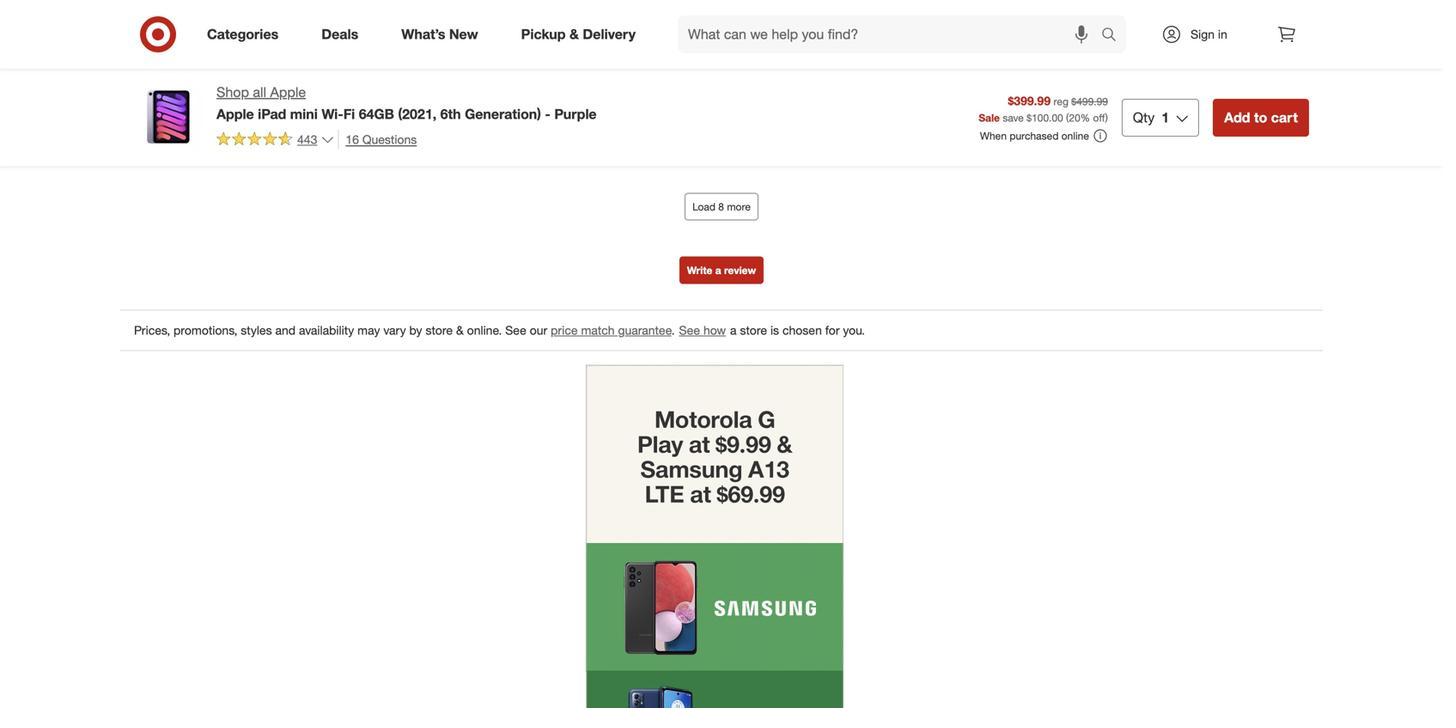 Task type: vqa. For each thing, say whether or not it's contained in the screenshot.
Paricon 47" Snow Screamer Foam Sled - Blue/White/Black's 1,
no



Task type: locate. For each thing, give the bounding box(es) containing it.
1 horizontal spatial as
[[773, 40, 786, 55]]

0 horizontal spatial price
[[477, 23, 504, 38]]

out up found
[[934, 48, 951, 63]]

that
[[521, 23, 542, 38], [499, 40, 519, 55]]

a right the write
[[716, 264, 721, 277]]

.
[[672, 323, 675, 338]]

a inside i got this for a gift while it was on sale and it was the best price at that time. the shipping and product were as expected with no problem. i didn't have to sign for the package though so keep that in mind. otherwise, it's an older model and it's as expected, it's for my parent-in-law who use it minimally and not so tech savvy.
[[233, 23, 240, 38]]

0 horizontal spatial apple
[[217, 106, 254, 122]]

so
[[453, 40, 466, 55], [434, 57, 447, 72]]

2 vertical spatial a
[[730, 323, 737, 338]]

out inside features out of 5
[[1063, 48, 1080, 63]]

0 vertical spatial a
[[233, 23, 240, 38]]

1 vertical spatial this
[[963, 85, 979, 98]]

$499.99
[[1072, 95, 1108, 108]]

what's new
[[401, 26, 478, 43]]

as down expected
[[773, 40, 786, 55]]

expected
[[762, 23, 812, 38]]

What can we help you find? suggestions appear below search field
[[678, 15, 1106, 53]]

see right the .
[[679, 323, 700, 338]]

0 horizontal spatial 5
[[968, 48, 975, 63]]

it's down no
[[846, 40, 860, 55]]

in inside sign in link
[[1218, 27, 1228, 42]]

0 horizontal spatial store
[[426, 323, 453, 338]]

2 see from the left
[[679, 323, 700, 338]]

see
[[505, 323, 527, 338], [679, 323, 700, 338]]

was up 'though'
[[405, 23, 426, 38]]

store left "is"
[[740, 323, 767, 338]]

shipping
[[598, 23, 644, 38]]

1 vertical spatial price
[[551, 323, 578, 338]]

2 was from the left
[[405, 23, 426, 38]]

for
[[216, 23, 230, 38], [324, 40, 338, 55], [166, 57, 180, 72], [826, 323, 840, 338]]

price
[[477, 23, 504, 38], [551, 323, 578, 338]]

in left mind.
[[523, 40, 532, 55]]

1 horizontal spatial was
[[405, 23, 426, 38]]

package
[[362, 40, 408, 55]]

it's down expected
[[755, 40, 770, 55]]

to
[[285, 40, 295, 55], [1254, 109, 1268, 126]]

to right add
[[1254, 109, 1268, 126]]

2 it's from the left
[[755, 40, 770, 55]]

new
[[449, 26, 478, 43]]

price right our
[[551, 323, 578, 338]]

for left you.
[[826, 323, 840, 338]]

1
[[1162, 109, 1170, 126]]

5 inside features out of 5
[[1097, 48, 1104, 63]]

sign
[[1191, 27, 1215, 42]]

1 horizontal spatial see
[[679, 323, 700, 338]]

1 vertical spatial review
[[1235, 116, 1274, 133]]

the up 'though'
[[429, 23, 447, 38]]

it's left an
[[629, 40, 644, 55]]

apple up mini
[[270, 84, 306, 101]]

for left my
[[166, 57, 180, 72]]

in right sign
[[1218, 27, 1228, 42]]

0 horizontal spatial it's
[[629, 40, 644, 55]]

this inside i got this for a gift while it was on sale and it was the best price at that time. the shipping and product were as expected with no problem. i didn't have to sign for the package though so keep that in mind. otherwise, it's an older model and it's as expected, it's for my parent-in-law who use it minimally and not so tech savvy.
[[193, 23, 212, 38]]

store right by
[[426, 323, 453, 338]]

ipad
[[258, 106, 286, 122]]

0 vertical spatial that
[[521, 23, 542, 38]]

2 vertical spatial review
[[724, 264, 756, 277]]

2 guests found this review helpful. did you?
[[891, 85, 1091, 98]]

how
[[704, 323, 726, 338]]

0 horizontal spatial was
[[305, 23, 326, 38]]

0 vertical spatial &
[[570, 26, 579, 43]]

1 horizontal spatial it's
[[755, 40, 770, 55]]

this
[[193, 23, 212, 38], [963, 85, 979, 98]]

1 vertical spatial to
[[1254, 109, 1268, 126]]

add to cart
[[1225, 109, 1298, 126]]

more
[[727, 200, 751, 213]]

2 horizontal spatial review
[[1235, 116, 1274, 133]]

5 down features
[[1097, 48, 1104, 63]]

$399.99
[[1008, 93, 1051, 108]]

deals link
[[307, 15, 380, 53]]

the down sale
[[342, 40, 359, 55]]

not helpful
[[1027, 117, 1078, 130]]

1 horizontal spatial i
[[217, 40, 220, 55]]

of up found
[[955, 48, 965, 63]]

apple down 'shop' on the top of page
[[217, 106, 254, 122]]

my
[[184, 57, 200, 72]]

price inside i got this for a gift while it was on sale and it was the best price at that time. the shipping and product were as expected with no problem. i didn't have to sign for the package though so keep that in mind. otherwise, it's an older model and it's as expected, it's for my parent-in-law who use it minimally and not so tech savvy.
[[477, 23, 504, 38]]

model
[[695, 40, 728, 55]]

for up didn't at left
[[216, 23, 230, 38]]

to up who
[[285, 40, 295, 55]]

out down features
[[1063, 48, 1080, 63]]

search
[[1094, 28, 1135, 44]]

a right how
[[730, 323, 737, 338]]

this right found
[[963, 85, 979, 98]]

otherwise,
[[568, 40, 626, 55]]

and
[[371, 23, 392, 38], [647, 23, 667, 38], [732, 40, 752, 55], [390, 57, 410, 72], [275, 323, 296, 338]]

when
[[980, 129, 1007, 142]]

not helpful button
[[1001, 110, 1104, 137]]

0 horizontal spatial in
[[523, 40, 532, 55]]

a left gift
[[233, 23, 240, 38]]

0 vertical spatial apple
[[270, 84, 306, 101]]

0 vertical spatial to
[[285, 40, 295, 55]]

1 horizontal spatial price
[[551, 323, 578, 338]]

1 vertical spatial that
[[499, 40, 519, 55]]

1 horizontal spatial review
[[982, 85, 1012, 98]]

gift
[[243, 23, 261, 38]]

off
[[1093, 111, 1106, 124]]

0 vertical spatial i
[[166, 23, 169, 38]]

that right at
[[521, 23, 542, 38]]

5 up the 2 guests found this review helpful. did you?
[[968, 48, 975, 63]]

-
[[545, 106, 551, 122]]

it
[[295, 23, 301, 38], [395, 23, 402, 38], [327, 57, 333, 72]]

0 horizontal spatial see
[[505, 323, 527, 338]]

0 horizontal spatial a
[[233, 23, 240, 38]]

1 horizontal spatial to
[[1254, 109, 1268, 126]]

(
[[1066, 111, 1069, 124]]

2 out from the left
[[1063, 48, 1080, 63]]

1 horizontal spatial a
[[716, 264, 721, 277]]

price up keep
[[477, 23, 504, 38]]

it right while
[[295, 23, 301, 38]]

0 horizontal spatial that
[[499, 40, 519, 55]]

so right not on the left
[[434, 57, 447, 72]]

categories
[[207, 26, 279, 43]]

and up an
[[647, 23, 667, 38]]

1 horizontal spatial out
[[1063, 48, 1080, 63]]

who
[[278, 57, 301, 72]]

and up package
[[371, 23, 392, 38]]

1 vertical spatial i
[[217, 40, 220, 55]]

have
[[256, 40, 281, 55]]

0 horizontal spatial of
[[955, 48, 965, 63]]

0 horizontal spatial so
[[434, 57, 447, 72]]

promotions,
[[174, 323, 237, 338]]

100.00
[[1032, 111, 1064, 124]]

apple
[[270, 84, 306, 101], [217, 106, 254, 122]]

0 horizontal spatial it
[[295, 23, 301, 38]]

0 horizontal spatial &
[[456, 323, 464, 338]]

1 vertical spatial a
[[716, 264, 721, 277]]

out
[[934, 48, 951, 63], [1063, 48, 1080, 63]]

1 was from the left
[[305, 23, 326, 38]]

1 horizontal spatial of
[[1084, 48, 1094, 63]]

0 horizontal spatial out
[[934, 48, 951, 63]]

0 horizontal spatial as
[[746, 23, 758, 38]]

2 horizontal spatial it's
[[846, 40, 860, 55]]

the
[[429, 23, 447, 38], [342, 40, 359, 55]]

it up package
[[395, 23, 402, 38]]

1 horizontal spatial the
[[429, 23, 447, 38]]

it's
[[629, 40, 644, 55], [755, 40, 770, 55], [846, 40, 860, 55]]

in
[[1218, 27, 1228, 42], [523, 40, 532, 55]]

0 horizontal spatial this
[[193, 23, 212, 38]]

sale
[[979, 111, 1000, 124]]

of
[[955, 48, 965, 63], [1084, 48, 1094, 63]]

1 vertical spatial so
[[434, 57, 447, 72]]

all
[[253, 84, 266, 101]]

0 horizontal spatial the
[[342, 40, 359, 55]]

image of apple ipad mini wi-fi 64gb (2021, 6th generation) - purple image
[[134, 82, 203, 151]]

as right were
[[746, 23, 758, 38]]

i left got
[[166, 23, 169, 38]]

store
[[426, 323, 453, 338], [740, 323, 767, 338]]

online
[[1062, 129, 1089, 142]]

0 horizontal spatial to
[[285, 40, 295, 55]]

and down were
[[732, 40, 752, 55]]

that down at
[[499, 40, 519, 55]]

1 horizontal spatial apple
[[270, 84, 306, 101]]

1 horizontal spatial 5
[[1097, 48, 1104, 63]]

64gb
[[359, 106, 394, 122]]

2 5 from the left
[[1097, 48, 1104, 63]]

0 vertical spatial this
[[193, 23, 212, 38]]

1 horizontal spatial so
[[453, 40, 466, 55]]

1 horizontal spatial in
[[1218, 27, 1228, 42]]

1 5 from the left
[[968, 48, 975, 63]]

not
[[1027, 117, 1044, 130]]

write a review
[[687, 264, 756, 277]]

was up sign
[[305, 23, 326, 38]]

0 vertical spatial price
[[477, 23, 504, 38]]

2 of from the left
[[1084, 48, 1094, 63]]

out of 5
[[934, 48, 975, 63]]

for down the on
[[324, 40, 338, 55]]

16 questions
[[346, 132, 417, 147]]

styles
[[241, 323, 272, 338]]

see left our
[[505, 323, 527, 338]]

sign in link
[[1147, 15, 1254, 53]]

0 horizontal spatial i
[[166, 23, 169, 38]]

as
[[746, 23, 758, 38], [773, 40, 786, 55]]

it right use
[[327, 57, 333, 72]]

i up parent-
[[217, 40, 220, 55]]

0 vertical spatial the
[[429, 23, 447, 38]]

1 see from the left
[[505, 323, 527, 338]]

so down best at the top left of the page
[[453, 40, 466, 55]]

time.
[[545, 23, 571, 38]]

to inside i got this for a gift while it was on sale and it was the best price at that time. the shipping and product were as expected with no problem. i didn't have to sign for the package though so keep that in mind. otherwise, it's an older model and it's as expected, it's for my parent-in-law who use it minimally and not so tech savvy.
[[285, 40, 295, 55]]

1 horizontal spatial store
[[740, 323, 767, 338]]

generation)
[[465, 106, 541, 122]]

in-
[[242, 57, 256, 72]]

0 vertical spatial as
[[746, 23, 758, 38]]

while
[[264, 23, 292, 38]]

1 vertical spatial &
[[456, 323, 464, 338]]

guests
[[900, 85, 930, 98]]

shop all apple apple ipad mini wi-fi 64gb (2021, 6th generation) - purple
[[217, 84, 597, 122]]

this up 'problem.'
[[193, 23, 212, 38]]

of down features
[[1084, 48, 1094, 63]]



Task type: describe. For each thing, give the bounding box(es) containing it.
delivery
[[583, 26, 636, 43]]

product
[[671, 23, 713, 38]]

mini
[[290, 106, 318, 122]]

parent-
[[203, 57, 242, 72]]

best
[[450, 23, 474, 38]]

categories link
[[192, 15, 300, 53]]

prices,
[[134, 323, 170, 338]]

at
[[507, 23, 518, 38]]

our
[[530, 323, 548, 338]]

features out of 5
[[1063, 30, 1113, 63]]

2
[[891, 85, 897, 98]]

the
[[574, 23, 595, 38]]

0 horizontal spatial review
[[724, 264, 756, 277]]

helpful
[[1047, 117, 1078, 130]]

1 out from the left
[[934, 48, 951, 63]]

of inside features out of 5
[[1084, 48, 1094, 63]]

availability
[[299, 323, 354, 338]]

use
[[304, 57, 323, 72]]

purchased
[[1010, 129, 1059, 142]]

cart
[[1271, 109, 1298, 126]]

write
[[687, 264, 713, 277]]

wi-
[[322, 106, 344, 122]]

$
[[1027, 111, 1032, 124]]

may
[[358, 323, 380, 338]]

when purchased online
[[980, 129, 1089, 142]]

you?
[[1069, 85, 1091, 98]]

16
[[346, 132, 359, 147]]

and right styles
[[275, 323, 296, 338]]

0 vertical spatial review
[[982, 85, 1012, 98]]

qty 1
[[1133, 109, 1170, 126]]

problem.
[[166, 40, 213, 55]]

reg
[[1054, 95, 1069, 108]]

443 link
[[217, 130, 335, 151]]

1 horizontal spatial it
[[327, 57, 333, 72]]

1 vertical spatial the
[[342, 40, 359, 55]]

1 horizontal spatial that
[[521, 23, 542, 38]]

write a review button
[[679, 257, 764, 284]]

law
[[256, 57, 274, 72]]

2 store from the left
[[740, 323, 767, 338]]

report review
[[1188, 116, 1274, 133]]

guarantee
[[618, 323, 672, 338]]

features
[[1063, 30, 1113, 46]]

(2021,
[[398, 106, 437, 122]]

add
[[1225, 109, 1251, 126]]

not
[[414, 57, 431, 72]]

)
[[1106, 111, 1108, 124]]

and left not on the left
[[390, 57, 410, 72]]

on
[[329, 23, 343, 38]]

price match guarantee link
[[551, 323, 672, 338]]

1 vertical spatial apple
[[217, 106, 254, 122]]

no
[[841, 23, 855, 38]]

qty
[[1133, 109, 1155, 126]]

save
[[1003, 111, 1024, 124]]

0 vertical spatial so
[[453, 40, 466, 55]]

chosen
[[783, 323, 822, 338]]

a inside write a review button
[[716, 264, 721, 277]]

prices, promotions, styles and availability may vary by store & online. see our price match guarantee . see how a store is chosen for you.
[[134, 323, 865, 338]]

i got this for a gift while it was on sale and it was the best price at that time. the shipping and product were as expected with no problem. i didn't have to sign for the package though so keep that in mind. otherwise, it's an older model and it's as expected, it's for my parent-in-law who use it minimally and not so tech savvy.
[[166, 23, 860, 72]]

1 it's from the left
[[629, 40, 644, 55]]

load 8 more
[[693, 200, 751, 213]]

pickup & delivery link
[[507, 15, 657, 53]]

1 vertical spatial as
[[773, 40, 786, 55]]

got
[[172, 23, 190, 38]]

with
[[816, 23, 838, 38]]

though
[[412, 40, 449, 55]]

tech
[[451, 57, 474, 72]]

by
[[409, 323, 422, 338]]

2 horizontal spatial a
[[730, 323, 737, 338]]

1 horizontal spatial this
[[963, 85, 979, 98]]

pickup & delivery
[[521, 26, 636, 43]]

you.
[[843, 323, 865, 338]]

1 store from the left
[[426, 323, 453, 338]]

$399.99 reg $499.99 sale save $ 100.00 ( 20 % off )
[[979, 93, 1108, 124]]

were
[[716, 23, 742, 38]]

deals
[[322, 26, 359, 43]]

savvy.
[[478, 57, 509, 72]]

443
[[297, 132, 317, 147]]

older
[[664, 40, 691, 55]]

found
[[933, 85, 960, 98]]

mind.
[[536, 40, 565, 55]]

fi
[[344, 106, 355, 122]]

advertisement region
[[586, 365, 844, 708]]

report review button
[[1188, 115, 1274, 134]]

online.
[[467, 323, 502, 338]]

2 horizontal spatial it
[[395, 23, 402, 38]]

keep
[[469, 40, 495, 55]]

to inside button
[[1254, 109, 1268, 126]]

questions
[[362, 132, 417, 147]]

1 horizontal spatial &
[[570, 26, 579, 43]]

6th
[[440, 106, 461, 122]]

purple
[[555, 106, 597, 122]]

shop
[[217, 84, 249, 101]]

search button
[[1094, 15, 1135, 57]]

minimally
[[336, 57, 387, 72]]

match
[[581, 323, 615, 338]]

what's
[[401, 26, 445, 43]]

report
[[1188, 116, 1231, 133]]

see how button
[[678, 321, 727, 340]]

3 it's from the left
[[846, 40, 860, 55]]

in inside i got this for a gift while it was on sale and it was the best price at that time. the shipping and product were as expected with no problem. i didn't have to sign for the package though so keep that in mind. otherwise, it's an older model and it's as expected, it's for my parent-in-law who use it minimally and not so tech savvy.
[[523, 40, 532, 55]]

pickup
[[521, 26, 566, 43]]

1 of from the left
[[955, 48, 965, 63]]



